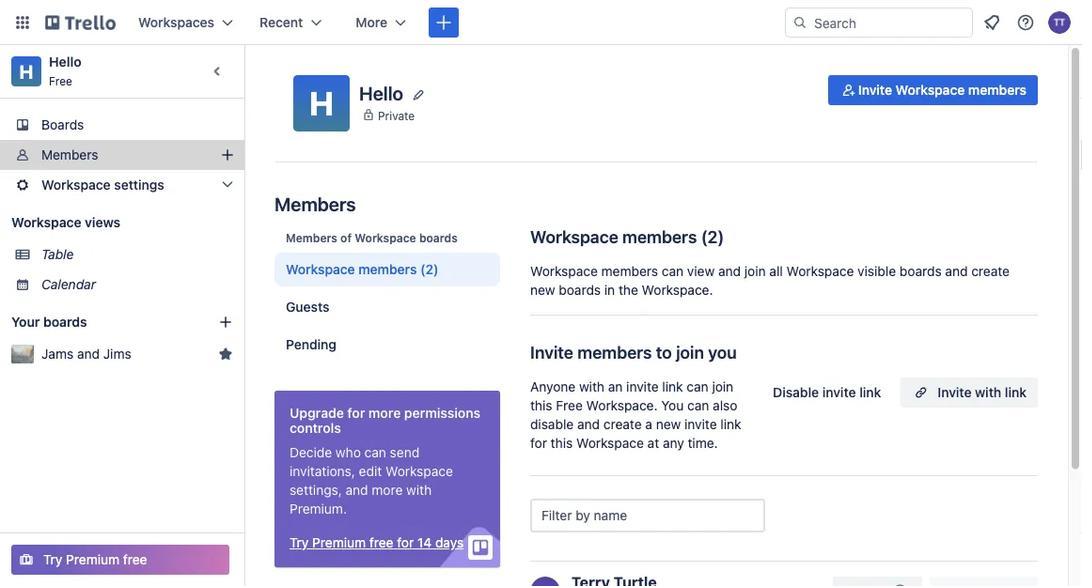 Task type: describe. For each thing, give the bounding box(es) containing it.
send
[[390, 445, 420, 461]]

boards up '(2)'
[[419, 231, 458, 244]]

free for try premium free for 14 days
[[369, 535, 394, 551]]

join inside workspace members can view and join all workspace visible boards and create new boards in the workspace.
[[745, 264, 766, 279]]

back to home image
[[45, 8, 116, 38]]

members inside button
[[968, 82, 1027, 98]]

h button
[[293, 75, 350, 132]]

try for try premium free
[[43, 552, 62, 568]]

sm image
[[933, 584, 952, 587]]

free for try premium free
[[123, 552, 147, 568]]

join inside anyone with an invite link can join this free workspace. you can also disable and create a new invite link for this workspace at any time.
[[712, 379, 734, 395]]

0 horizontal spatial invite
[[626, 379, 659, 395]]

)
[[718, 227, 724, 247]]

(
[[701, 227, 708, 247]]

view
[[687, 264, 715, 279]]

members left ( at the top right of the page
[[622, 227, 697, 247]]

disable invite link
[[773, 385, 881, 401]]

invitations,
[[290, 464, 355, 480]]

h link
[[11, 56, 41, 87]]

new inside workspace members can view and join all workspace visible boards and create new boards in the workspace.
[[530, 283, 555, 298]]

14
[[417, 535, 432, 551]]

more
[[356, 15, 387, 30]]

can inside workspace members can view and join all workspace visible boards and create new boards in the workspace.
[[662, 264, 684, 279]]

all
[[769, 264, 783, 279]]

workspace settings
[[41, 177, 164, 193]]

premium.
[[290, 502, 347, 517]]

invite for invite with link
[[938, 385, 972, 401]]

of
[[340, 231, 352, 244]]

search image
[[793, 15, 808, 30]]

starred icon image
[[218, 347, 233, 362]]

0 vertical spatial more
[[368, 406, 401, 421]]

1 horizontal spatial invite
[[685, 417, 717, 433]]

jams and jims
[[41, 346, 131, 362]]

disable
[[773, 385, 819, 401]]

try for try premium free for 14 days
[[290, 535, 309, 551]]

invite workspace members
[[858, 82, 1027, 98]]

pending link
[[275, 328, 500, 362]]

workspace settings button
[[0, 170, 244, 200]]

views
[[85, 215, 120, 230]]

workspaces button
[[127, 8, 245, 38]]

boards right the visible
[[900, 264, 942, 279]]

create board or workspace image
[[434, 13, 453, 32]]

for inside upgrade for more permissions controls decide who can send invitations, edit workspace settings, and more with premium.
[[347, 406, 365, 421]]

members of workspace boards
[[286, 231, 458, 244]]

invite members to join you
[[530, 342, 737, 362]]

workspace. inside anyone with an invite link can join this free workspace. you can also disable and create a new invite link for this workspace at any time.
[[586, 398, 658, 414]]

calendar
[[41, 277, 96, 292]]

guests link
[[275, 291, 500, 324]]

can down you
[[687, 379, 709, 395]]

settings
[[114, 177, 164, 193]]

with inside upgrade for more permissions controls decide who can send invitations, edit workspace settings, and more with premium.
[[406, 483, 432, 498]]

to
[[656, 342, 672, 362]]

boards
[[41, 117, 84, 133]]

premium for try premium free
[[66, 552, 120, 568]]

create inside anyone with an invite link can join this free workspace. you can also disable and create a new invite link for this workspace at any time.
[[603, 417, 642, 433]]

anyone with an invite link can join this free workspace. you can also disable and create a new invite link for this workspace at any time.
[[530, 379, 741, 451]]

(2)
[[420, 262, 439, 277]]

upgrade for more permissions controls decide who can send invitations, edit workspace settings, and more with premium.
[[290, 406, 481, 517]]

0 notifications image
[[981, 11, 1003, 34]]

settings,
[[290, 483, 342, 498]]

free inside hello free
[[49, 74, 72, 87]]

time.
[[688, 436, 718, 451]]

1 vertical spatial workspace members
[[286, 262, 417, 277]]

and inside anyone with an invite link can join this free workspace. you can also disable and create a new invite link for this workspace at any time.
[[577, 417, 600, 433]]

boards link
[[0, 110, 244, 140]]

workspace members can view and join all workspace visible boards and create new boards in the workspace.
[[530, 264, 1010, 298]]

with for anyone
[[579, 379, 605, 395]]

1 vertical spatial this
[[551, 436, 573, 451]]

your boards with 1 items element
[[11, 311, 190, 334]]

anyone
[[530, 379, 576, 395]]

guests
[[286, 299, 329, 315]]

workspace inside anyone with an invite link can join this free workspace. you can also disable and create a new invite link for this workspace at any time.
[[576, 436, 644, 451]]

members link
[[0, 140, 244, 170]]

any
[[663, 436, 684, 451]]

invite inside button
[[823, 385, 856, 401]]

upgrade
[[290, 406, 344, 421]]

a
[[645, 417, 652, 433]]

open information menu image
[[1016, 13, 1035, 32]]

workspace inside upgrade for more permissions controls decide who can send invitations, edit workspace settings, and more with premium.
[[385, 464, 453, 480]]

for inside try premium free for 14 days button
[[397, 535, 414, 551]]

0 vertical spatial this
[[530, 398, 552, 414]]

table link
[[41, 245, 233, 264]]



Task type: locate. For each thing, give the bounding box(es) containing it.
with inside button
[[975, 385, 1002, 401]]

permissions
[[404, 406, 481, 421]]

1 horizontal spatial join
[[712, 379, 734, 395]]

h for the h link
[[19, 60, 33, 82]]

hello up the private
[[359, 82, 403, 104]]

recent button
[[248, 8, 333, 38]]

free inside anyone with an invite link can join this free workspace. you can also disable and create a new invite link for this workspace at any time.
[[556, 398, 583, 414]]

and left jims
[[77, 346, 100, 362]]

0 horizontal spatial with
[[406, 483, 432, 498]]

join up also
[[712, 379, 734, 395]]

2
[[708, 227, 718, 247]]

with inside anyone with an invite link can join this free workspace. you can also disable and create a new invite link for this workspace at any time.
[[579, 379, 605, 395]]

workspace members
[[530, 227, 697, 247], [286, 262, 417, 277]]

this down disable
[[551, 436, 573, 451]]

h
[[19, 60, 33, 82], [309, 84, 334, 123]]

1 horizontal spatial create
[[971, 264, 1010, 279]]

for right upgrade
[[347, 406, 365, 421]]

free inside try premium free button
[[123, 552, 147, 568]]

boards
[[419, 231, 458, 244], [900, 264, 942, 279], [559, 283, 601, 298], [43, 315, 87, 330]]

for left 14 on the bottom left of the page
[[397, 535, 414, 551]]

h left hello free
[[19, 60, 33, 82]]

0 horizontal spatial invite
[[530, 342, 574, 362]]

try premium free button
[[11, 545, 229, 575]]

h left the private
[[309, 84, 334, 123]]

members up an
[[578, 342, 652, 362]]

members left the of
[[286, 231, 337, 244]]

h inside button
[[309, 84, 334, 123]]

1 vertical spatial more
[[372, 483, 403, 498]]

2 vertical spatial members
[[286, 231, 337, 244]]

for down disable
[[530, 436, 547, 451]]

1 vertical spatial workspace.
[[586, 398, 658, 414]]

members down members of workspace boards
[[359, 262, 417, 277]]

with for invite
[[975, 385, 1002, 401]]

for inside anyone with an invite link can join this free workspace. you can also disable and create a new invite link for this workspace at any time.
[[530, 436, 547, 451]]

join right to
[[676, 342, 704, 362]]

boards up jams
[[43, 315, 87, 330]]

controls
[[290, 421, 341, 436]]

0 horizontal spatial premium
[[66, 552, 120, 568]]

0 vertical spatial create
[[971, 264, 1010, 279]]

1 vertical spatial for
[[530, 436, 547, 451]]

workspace. down view on the top right of page
[[642, 283, 713, 298]]

free down anyone
[[556, 398, 583, 414]]

new inside anyone with an invite link can join this free workspace. you can also disable and create a new invite link for this workspace at any time.
[[656, 417, 681, 433]]

2 vertical spatial invite
[[938, 385, 972, 401]]

invite with link
[[938, 385, 1027, 401]]

1 horizontal spatial workspace members
[[530, 227, 697, 247]]

this up disable
[[530, 398, 552, 414]]

can right you
[[687, 398, 709, 414]]

premium for try premium free for 14 days
[[312, 535, 366, 551]]

1 vertical spatial hello
[[359, 82, 403, 104]]

also
[[713, 398, 738, 414]]

jams
[[41, 346, 73, 362]]

edit
[[359, 464, 382, 480]]

table
[[41, 247, 74, 262]]

can left view on the top right of page
[[662, 264, 684, 279]]

invite right an
[[626, 379, 659, 395]]

2 vertical spatial for
[[397, 535, 414, 551]]

1 vertical spatial new
[[656, 417, 681, 433]]

1 vertical spatial create
[[603, 417, 642, 433]]

an
[[608, 379, 623, 395]]

0 vertical spatial workspace.
[[642, 283, 713, 298]]

2 horizontal spatial for
[[530, 436, 547, 451]]

create inside workspace members can view and join all workspace visible boards and create new boards in the workspace.
[[971, 264, 1010, 279]]

visible
[[858, 264, 896, 279]]

for
[[347, 406, 365, 421], [530, 436, 547, 451], [397, 535, 414, 551]]

1 horizontal spatial new
[[656, 417, 681, 433]]

free
[[369, 535, 394, 551], [123, 552, 147, 568]]

0 vertical spatial h
[[19, 60, 33, 82]]

primary element
[[0, 0, 1082, 45]]

0 vertical spatial for
[[347, 406, 365, 421]]

recent
[[260, 15, 303, 30]]

workspace.
[[642, 283, 713, 298], [586, 398, 658, 414]]

workspace members up in
[[530, 227, 697, 247]]

h for h button
[[309, 84, 334, 123]]

1 horizontal spatial invite
[[858, 82, 892, 98]]

boards inside your boards with 1 items 'element'
[[43, 315, 87, 330]]

invite for invite workspace members
[[858, 82, 892, 98]]

hello
[[49, 54, 81, 70], [359, 82, 403, 104]]

0 horizontal spatial for
[[347, 406, 365, 421]]

0 vertical spatial new
[[530, 283, 555, 298]]

try premium free for 14 days
[[290, 535, 464, 551]]

hello right the h link
[[49, 54, 81, 70]]

create
[[971, 264, 1010, 279], [603, 417, 642, 433]]

workspace inside button
[[896, 82, 965, 98]]

( 2 )
[[701, 227, 724, 247]]

2 horizontal spatial join
[[745, 264, 766, 279]]

members
[[968, 82, 1027, 98], [622, 227, 697, 247], [359, 262, 417, 277], [601, 264, 658, 279], [578, 342, 652, 362]]

you
[[708, 342, 737, 362]]

join left "all"
[[745, 264, 766, 279]]

2 horizontal spatial invite
[[938, 385, 972, 401]]

0 vertical spatial invite
[[858, 82, 892, 98]]

new
[[530, 283, 555, 298], [656, 417, 681, 433]]

can inside upgrade for more permissions controls decide who can send invitations, edit workspace settings, and more with premium.
[[364, 445, 386, 461]]

0 horizontal spatial free
[[123, 552, 147, 568]]

1 vertical spatial free
[[556, 398, 583, 414]]

members up the
[[601, 264, 658, 279]]

new left in
[[530, 283, 555, 298]]

premium inside button
[[66, 552, 120, 568]]

0 vertical spatial free
[[49, 74, 72, 87]]

1 vertical spatial try
[[43, 552, 62, 568]]

more down edit
[[372, 483, 403, 498]]

1 vertical spatial free
[[123, 552, 147, 568]]

who
[[336, 445, 361, 461]]

0 vertical spatial try
[[290, 535, 309, 551]]

free down the "hello" link
[[49, 74, 72, 87]]

and right view on the top right of page
[[718, 264, 741, 279]]

your
[[11, 315, 40, 330]]

0 horizontal spatial workspace members
[[286, 262, 417, 277]]

more
[[368, 406, 401, 421], [372, 483, 403, 498]]

workspace. down an
[[586, 398, 658, 414]]

you
[[661, 398, 684, 414]]

hello link
[[49, 54, 81, 70]]

workspace views
[[11, 215, 120, 230]]

in
[[604, 283, 615, 298]]

sm image
[[839, 81, 858, 100]]

members down boards
[[41, 147, 98, 163]]

new down you
[[656, 417, 681, 433]]

0 horizontal spatial try
[[43, 552, 62, 568]]

try premium free
[[43, 552, 147, 568]]

workspace inside dropdown button
[[41, 177, 111, 193]]

invite
[[858, 82, 892, 98], [530, 342, 574, 362], [938, 385, 972, 401]]

and
[[718, 264, 741, 279], [945, 264, 968, 279], [77, 346, 100, 362], [577, 417, 600, 433], [346, 483, 368, 498]]

try inside try premium free for 14 days button
[[290, 535, 309, 551]]

and down edit
[[346, 483, 368, 498]]

more button
[[344, 8, 418, 38]]

0 horizontal spatial create
[[603, 417, 642, 433]]

at
[[647, 436, 659, 451]]

calendar link
[[41, 275, 233, 294]]

free
[[49, 74, 72, 87], [556, 398, 583, 414]]

your boards
[[11, 315, 87, 330]]

try inside try premium free button
[[43, 552, 62, 568]]

1 vertical spatial h
[[309, 84, 334, 123]]

invite for invite members to join you
[[530, 342, 574, 362]]

invite workspace members button
[[828, 75, 1038, 105]]

2 horizontal spatial with
[[975, 385, 1002, 401]]

disable invite link button
[[762, 378, 893, 408]]

0 horizontal spatial h
[[19, 60, 33, 82]]

Search field
[[808, 8, 972, 37]]

terry turtle (terryturtle) image
[[1048, 11, 1071, 34]]

1 vertical spatial invite
[[530, 342, 574, 362]]

and right disable
[[577, 417, 600, 433]]

workspace
[[896, 82, 965, 98], [41, 177, 111, 193], [11, 215, 81, 230], [530, 227, 618, 247], [355, 231, 416, 244], [286, 262, 355, 277], [530, 264, 598, 279], [787, 264, 854, 279], [576, 436, 644, 451], [385, 464, 453, 480]]

and inside upgrade for more permissions controls decide who can send invitations, edit workspace settings, and more with premium.
[[346, 483, 368, 498]]

add board image
[[218, 315, 233, 330]]

try premium free for 14 days button
[[290, 534, 464, 553]]

private
[[378, 109, 415, 122]]

1 horizontal spatial with
[[579, 379, 605, 395]]

0 vertical spatial join
[[745, 264, 766, 279]]

0 vertical spatial workspace members
[[530, 227, 697, 247]]

2 horizontal spatial invite
[[823, 385, 856, 401]]

boards left in
[[559, 283, 601, 298]]

1 horizontal spatial free
[[369, 535, 394, 551]]

more up "send"
[[368, 406, 401, 421]]

0 vertical spatial hello
[[49, 54, 81, 70]]

and right the visible
[[945, 264, 968, 279]]

workspace navigation collapse icon image
[[205, 58, 231, 85]]

workspaces
[[138, 15, 214, 30]]

can up edit
[[364, 445, 386, 461]]

members down 0 notifications icon
[[968, 82, 1027, 98]]

workspace members down the of
[[286, 262, 417, 277]]

join
[[745, 264, 766, 279], [676, 342, 704, 362], [712, 379, 734, 395]]

1 horizontal spatial try
[[290, 535, 309, 551]]

0 vertical spatial premium
[[312, 535, 366, 551]]

1 horizontal spatial for
[[397, 535, 414, 551]]

the
[[619, 283, 638, 298]]

can
[[662, 264, 684, 279], [687, 379, 709, 395], [687, 398, 709, 414], [364, 445, 386, 461]]

decide
[[290, 445, 332, 461]]

premium
[[312, 535, 366, 551], [66, 552, 120, 568]]

days
[[435, 535, 464, 551]]

2 vertical spatial join
[[712, 379, 734, 395]]

workspace. inside workspace members can view and join all workspace visible boards and create new boards in the workspace.
[[642, 283, 713, 298]]

1 horizontal spatial premium
[[312, 535, 366, 551]]

members
[[41, 147, 98, 163], [275, 193, 356, 215], [286, 231, 337, 244]]

0 horizontal spatial free
[[49, 74, 72, 87]]

invite up the time. at right bottom
[[685, 417, 717, 433]]

1 horizontal spatial h
[[309, 84, 334, 123]]

invite right disable
[[823, 385, 856, 401]]

jams and jims link
[[41, 345, 211, 364]]

1 horizontal spatial hello
[[359, 82, 403, 104]]

hello free
[[49, 54, 81, 87]]

free inside try premium free for 14 days button
[[369, 535, 394, 551]]

Filter by name text field
[[530, 499, 765, 533]]

hello for hello free
[[49, 54, 81, 70]]

invite
[[626, 379, 659, 395], [823, 385, 856, 401], [685, 417, 717, 433]]

1 vertical spatial join
[[676, 342, 704, 362]]

0 vertical spatial members
[[41, 147, 98, 163]]

disable
[[530, 417, 574, 433]]

hello for hello
[[359, 82, 403, 104]]

0 vertical spatial free
[[369, 535, 394, 551]]

0 horizontal spatial new
[[530, 283, 555, 298]]

members up the of
[[275, 193, 356, 215]]

0 horizontal spatial join
[[676, 342, 704, 362]]

0 horizontal spatial hello
[[49, 54, 81, 70]]

members inside workspace members can view and join all workspace visible boards and create new boards in the workspace.
[[601, 264, 658, 279]]

jims
[[103, 346, 131, 362]]

1 vertical spatial members
[[275, 193, 356, 215]]

link
[[662, 379, 683, 395], [860, 385, 881, 401], [1005, 385, 1027, 401], [721, 417, 741, 433]]

pending
[[286, 337, 337, 353]]

1 horizontal spatial free
[[556, 398, 583, 414]]

with
[[579, 379, 605, 395], [975, 385, 1002, 401], [406, 483, 432, 498]]

1 vertical spatial premium
[[66, 552, 120, 568]]

invite with link button
[[900, 378, 1038, 408]]

premium inside button
[[312, 535, 366, 551]]



Task type: vqa. For each thing, say whether or not it's contained in the screenshot.
CREATE inside Workspace members can view and join all Workspace visible boards and create new boards in the Workspace.
yes



